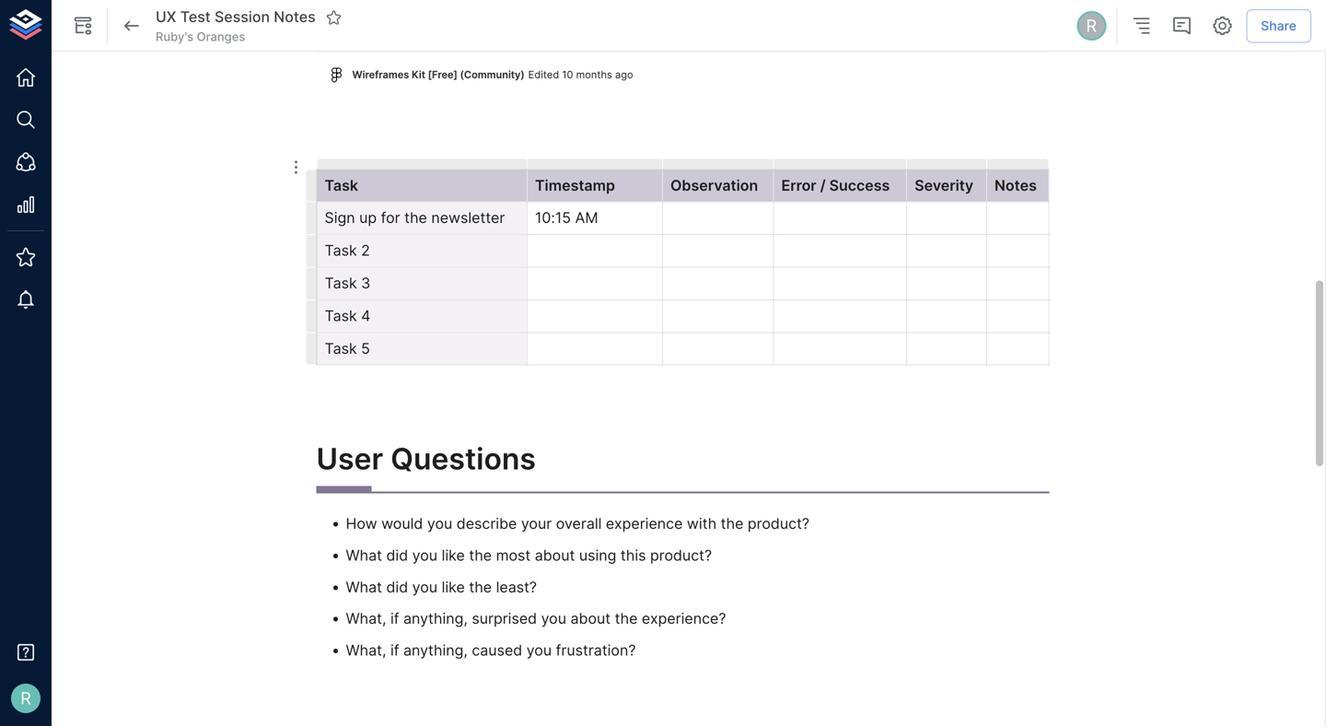 Task type: describe. For each thing, give the bounding box(es) containing it.
task 2
[[325, 242, 370, 260]]

the right for
[[405, 209, 427, 227]]

experience
[[606, 515, 683, 533]]

task 4
[[325, 307, 371, 325]]

you down the what, if anything, surprised you about the experience?
[[527, 641, 552, 659]]

sign up for the newsletter
[[325, 209, 505, 227]]

did for what did you like the least?
[[387, 578, 408, 596]]

for
[[381, 209, 400, 227]]

questions
[[391, 441, 536, 477]]

0 vertical spatial r button
[[1075, 8, 1110, 43]]

using
[[579, 546, 617, 564]]

describe
[[457, 515, 517, 533]]

ruby's
[[156, 29, 194, 44]]

what, for what, if anything, surprised you about the experience?
[[346, 610, 387, 628]]

user
[[317, 441, 384, 477]]

test
[[180, 8, 211, 26]]

what did you like the most about using this product?
[[346, 546, 712, 564]]

least?
[[496, 578, 537, 596]]

table of contents image
[[1131, 15, 1153, 37]]

you for what did you like the least?
[[412, 578, 438, 596]]

ruby's oranges link
[[156, 28, 245, 45]]

settings image
[[1212, 15, 1234, 37]]

1 vertical spatial about
[[571, 610, 611, 628]]

observation
[[671, 176, 759, 194]]

what, if anything, caused you frustration?
[[346, 641, 636, 659]]

oranges
[[197, 29, 245, 44]]

ruby's oranges
[[156, 29, 245, 44]]

task for task
[[325, 176, 358, 194]]

overall
[[556, 515, 602, 533]]

task 3
[[325, 274, 371, 292]]

you right surprised
[[541, 610, 567, 628]]

you for what did you like the most about using this product?
[[412, 546, 438, 564]]

the right with
[[721, 515, 744, 533]]

error / success
[[782, 176, 890, 194]]

comments image
[[1171, 15, 1194, 37]]

10:15 am
[[535, 209, 599, 227]]

task 5
[[325, 339, 370, 357]]

anything, for surprised
[[404, 610, 468, 628]]

timestamp
[[535, 176, 616, 194]]

task for task 5
[[325, 339, 357, 357]]

session
[[215, 8, 270, 26]]

anything, for caused
[[404, 641, 468, 659]]

success
[[830, 176, 890, 194]]

1 horizontal spatial r
[[1087, 16, 1098, 36]]

1 horizontal spatial notes
[[995, 176, 1037, 194]]

task for task 2
[[325, 242, 357, 260]]

5
[[361, 339, 370, 357]]

0 vertical spatial about
[[535, 546, 575, 564]]

1 vertical spatial r
[[20, 688, 31, 709]]

4
[[361, 307, 371, 325]]

sign
[[325, 209, 355, 227]]

share button
[[1247, 9, 1312, 43]]

10:15
[[535, 209, 571, 227]]

with
[[687, 515, 717, 533]]

go back image
[[121, 15, 143, 37]]

if for what, if anything, caused you frustration?
[[391, 641, 399, 659]]

how
[[346, 515, 377, 533]]

what, if anything, surprised you about the experience?
[[346, 610, 727, 628]]

2
[[361, 242, 370, 260]]

how would you describe your overall experience with the product?
[[346, 515, 810, 533]]

most
[[496, 546, 531, 564]]

caused
[[472, 641, 523, 659]]



Task type: locate. For each thing, give the bounding box(es) containing it.
3
[[361, 274, 371, 292]]

about down your
[[535, 546, 575, 564]]

0 vertical spatial what,
[[346, 610, 387, 628]]

your
[[521, 515, 552, 533]]

task for task 4
[[325, 307, 357, 325]]

1 horizontal spatial product?
[[748, 515, 810, 533]]

task left 3
[[325, 274, 357, 292]]

1 vertical spatial anything,
[[404, 641, 468, 659]]

2 anything, from the top
[[404, 641, 468, 659]]

1 vertical spatial what,
[[346, 641, 387, 659]]

1 vertical spatial if
[[391, 641, 399, 659]]

am
[[575, 209, 599, 227]]

1 task from the top
[[325, 176, 358, 194]]

like for least?
[[442, 578, 465, 596]]

0 horizontal spatial r button
[[6, 678, 46, 719]]

severity
[[915, 176, 974, 194]]

favorite image
[[326, 9, 342, 26]]

r button
[[1075, 8, 1110, 43], [6, 678, 46, 719]]

1 if from the top
[[391, 610, 399, 628]]

0 horizontal spatial notes
[[274, 8, 316, 26]]

1 did from the top
[[387, 546, 408, 564]]

product? down with
[[651, 546, 712, 564]]

0 vertical spatial r
[[1087, 16, 1098, 36]]

notes right severity
[[995, 176, 1037, 194]]

0 vertical spatial anything,
[[404, 610, 468, 628]]

what for what did you like the least?
[[346, 578, 382, 596]]

newsletter
[[432, 209, 505, 227]]

this
[[621, 546, 646, 564]]

what
[[346, 546, 382, 564], [346, 578, 382, 596]]

like left "least?"
[[442, 578, 465, 596]]

notes left favorite image
[[274, 8, 316, 26]]

the
[[405, 209, 427, 227], [721, 515, 744, 533], [469, 546, 492, 564], [469, 578, 492, 596], [615, 610, 638, 628]]

show wiki image
[[72, 15, 94, 37]]

anything, left caused
[[404, 641, 468, 659]]

the down describe
[[469, 546, 492, 564]]

/
[[821, 176, 826, 194]]

you up what did you like the least?
[[412, 546, 438, 564]]

if for what, if anything, surprised you about the experience?
[[391, 610, 399, 628]]

you right would
[[427, 515, 453, 533]]

task up 'sign'
[[325, 176, 358, 194]]

2 what from the top
[[346, 578, 382, 596]]

you for how would you describe your overall experience with the product?
[[427, 515, 453, 533]]

like
[[442, 546, 465, 564], [442, 578, 465, 596]]

like for most
[[442, 546, 465, 564]]

0 vertical spatial notes
[[274, 8, 316, 26]]

notes
[[274, 8, 316, 26], [995, 176, 1037, 194]]

0 vertical spatial did
[[387, 546, 408, 564]]

what, for what, if anything, caused you frustration?
[[346, 641, 387, 659]]

what for what did you like the most about using this product?
[[346, 546, 382, 564]]

ux test session notes
[[156, 8, 316, 26]]

the left "least?"
[[469, 578, 492, 596]]

r
[[1087, 16, 1098, 36], [20, 688, 31, 709]]

task left 5
[[325, 339, 357, 357]]

did
[[387, 546, 408, 564], [387, 578, 408, 596]]

2 task from the top
[[325, 242, 357, 260]]

1 vertical spatial like
[[442, 578, 465, 596]]

what,
[[346, 610, 387, 628], [346, 641, 387, 659]]

ux
[[156, 8, 176, 26]]

did for what did you like the most about using this product?
[[387, 546, 408, 564]]

about
[[535, 546, 575, 564], [571, 610, 611, 628]]

1 vertical spatial product?
[[651, 546, 712, 564]]

frustration?
[[556, 641, 636, 659]]

0 horizontal spatial r
[[20, 688, 31, 709]]

product? right with
[[748, 515, 810, 533]]

task
[[325, 176, 358, 194], [325, 242, 357, 260], [325, 274, 357, 292], [325, 307, 357, 325], [325, 339, 357, 357]]

error
[[782, 176, 817, 194]]

0 vertical spatial product?
[[748, 515, 810, 533]]

1 what from the top
[[346, 546, 382, 564]]

1 vertical spatial notes
[[995, 176, 1037, 194]]

product?
[[748, 515, 810, 533], [651, 546, 712, 564]]

1 vertical spatial what
[[346, 578, 382, 596]]

task for task 3
[[325, 274, 357, 292]]

0 vertical spatial if
[[391, 610, 399, 628]]

1 horizontal spatial r button
[[1075, 8, 1110, 43]]

2 like from the top
[[442, 578, 465, 596]]

0 vertical spatial like
[[442, 546, 465, 564]]

surprised
[[472, 610, 537, 628]]

1 like from the top
[[442, 546, 465, 564]]

would
[[382, 515, 423, 533]]

share
[[1262, 18, 1297, 33]]

0 horizontal spatial product?
[[651, 546, 712, 564]]

task left "4"
[[325, 307, 357, 325]]

2 what, from the top
[[346, 641, 387, 659]]

2 did from the top
[[387, 578, 408, 596]]

product? for what did you like the most about using this product?
[[651, 546, 712, 564]]

about up frustration?
[[571, 610, 611, 628]]

1 anything, from the top
[[404, 610, 468, 628]]

user questions
[[317, 441, 536, 477]]

you down would
[[412, 578, 438, 596]]

2 if from the top
[[391, 641, 399, 659]]

like up what did you like the least?
[[442, 546, 465, 564]]

what did you like the least?
[[346, 578, 537, 596]]

product? for how would you describe your overall experience with the product?
[[748, 515, 810, 533]]

the up frustration?
[[615, 610, 638, 628]]

up
[[359, 209, 377, 227]]

you
[[427, 515, 453, 533], [412, 546, 438, 564], [412, 578, 438, 596], [541, 610, 567, 628], [527, 641, 552, 659]]

5 task from the top
[[325, 339, 357, 357]]

1 vertical spatial did
[[387, 578, 408, 596]]

experience?
[[642, 610, 727, 628]]

0 vertical spatial what
[[346, 546, 382, 564]]

1 vertical spatial r button
[[6, 678, 46, 719]]

3 task from the top
[[325, 274, 357, 292]]

1 what, from the top
[[346, 610, 387, 628]]

anything, down what did you like the least?
[[404, 610, 468, 628]]

task left '2'
[[325, 242, 357, 260]]

4 task from the top
[[325, 307, 357, 325]]

anything,
[[404, 610, 468, 628], [404, 641, 468, 659]]

if
[[391, 610, 399, 628], [391, 641, 399, 659]]



Task type: vqa. For each thing, say whether or not it's contained in the screenshot.
Task 2
yes



